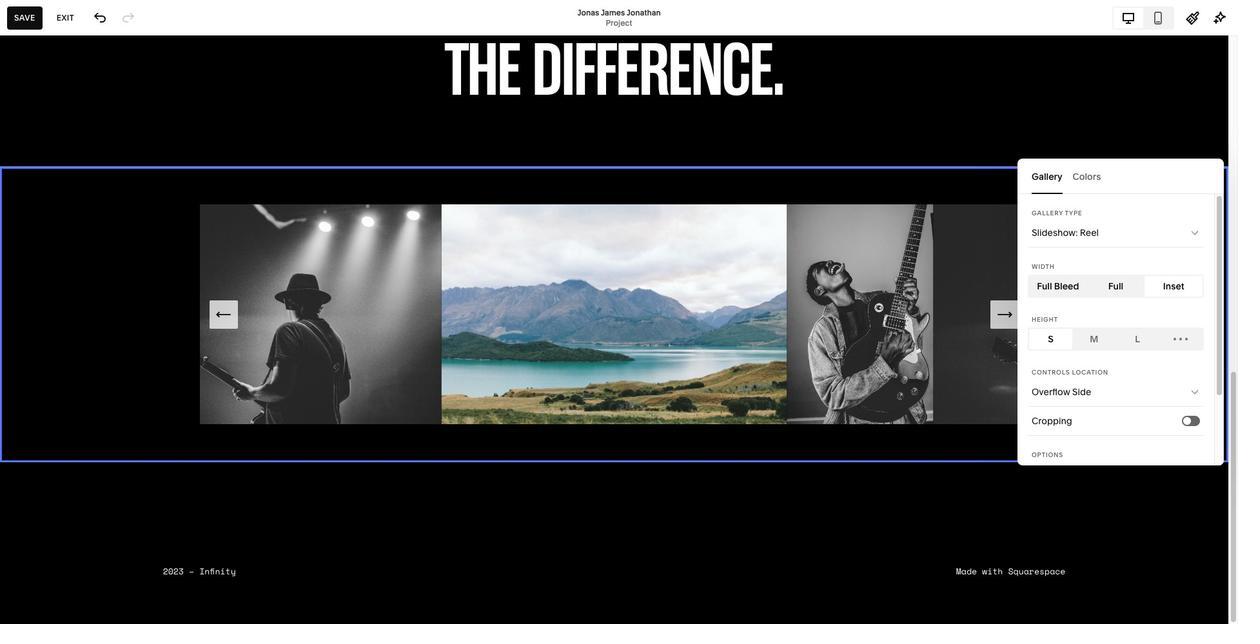 Task type: describe. For each thing, give the bounding box(es) containing it.
overflow side
[[1032, 386, 1092, 398]]

gallery for gallery type
[[1032, 210, 1063, 217]]

gallery for gallery
[[1032, 171, 1063, 182]]

Cropping checkbox
[[1184, 417, 1191, 425]]

gallery type
[[1032, 210, 1083, 217]]

type
[[1065, 210, 1083, 217]]

save button
[[7, 6, 42, 29]]

overflow side button
[[1025, 377, 1207, 407]]

jonas james jonathan project
[[577, 7, 661, 27]]

slideshow:
[[1032, 227, 1078, 239]]

controls location
[[1032, 369, 1109, 376]]

exit
[[57, 13, 74, 22]]

website
[[25, 23, 60, 33]]

reel
[[1080, 227, 1099, 239]]

l
[[1135, 333, 1140, 345]]

inset button
[[1145, 276, 1203, 297]]

side
[[1072, 386, 1092, 398]]

website button
[[0, 14, 74, 43]]

full for full bleed
[[1037, 281, 1052, 292]]

width
[[1032, 263, 1055, 270]]

inset
[[1163, 281, 1185, 292]]

jonathan
[[627, 7, 661, 17]]

s button
[[1029, 329, 1073, 350]]

options
[[1032, 451, 1064, 459]]

location
[[1072, 369, 1109, 376]]

controls
[[1032, 369, 1070, 376]]



Task type: vqa. For each thing, say whether or not it's contained in the screenshot.
Redo image in the top right of the page
no



Task type: locate. For each thing, give the bounding box(es) containing it.
gallery
[[1032, 171, 1063, 182], [1032, 210, 1063, 217]]

full down the width
[[1037, 281, 1052, 292]]

cropping
[[1032, 415, 1072, 427]]

chevron small down light icon image for reel
[[1190, 228, 1200, 238]]

bleed
[[1054, 281, 1079, 292]]

chevron small down light icon image up cropping checkbox
[[1190, 387, 1200, 397]]

1 horizontal spatial full
[[1109, 281, 1124, 292]]

chevron small down light icon image up the inset button
[[1190, 228, 1200, 238]]

full for full
[[1109, 281, 1124, 292]]

s
[[1048, 333, 1054, 345]]

grid grid
[[0, 87, 255, 614]]

1 vertical spatial gallery
[[1032, 210, 1063, 217]]

james
[[601, 7, 625, 17]]

full right bleed
[[1109, 281, 1124, 292]]

2 gallery from the top
[[1032, 210, 1063, 217]]

full
[[1037, 281, 1052, 292], [1109, 281, 1124, 292]]

tab list containing full bleed
[[1029, 276, 1203, 297]]

1 vertical spatial chevron small down light icon image
[[1190, 387, 1200, 397]]

1 chevron small down light icon image from the top
[[1190, 228, 1200, 238]]

0 horizontal spatial full
[[1037, 281, 1052, 292]]

save
[[14, 13, 35, 22]]

full bleed button
[[1029, 276, 1087, 297]]

project
[[606, 18, 632, 27]]

full bleed
[[1037, 281, 1079, 292]]

gallery up slideshow:
[[1032, 210, 1063, 217]]

0 vertical spatial chevron small down light icon image
[[1190, 228, 1200, 238]]

chevron small down light icon image
[[1190, 228, 1200, 238], [1190, 387, 1200, 397]]

chevron small down light icon image inside slideshow: reel popup button
[[1190, 228, 1200, 238]]

l button
[[1116, 329, 1160, 350]]

chevron small down light icon image for side
[[1190, 387, 1200, 397]]

m
[[1090, 333, 1099, 345]]

icon image
[[1174, 332, 1188, 346]]

gallery button
[[1032, 159, 1063, 194]]

tab list containing s
[[1029, 329, 1203, 350]]

colors
[[1073, 171, 1101, 182]]

gallery up gallery type
[[1032, 171, 1063, 182]]

2 chevron small down light icon image from the top
[[1190, 387, 1200, 397]]

slideshow: reel button
[[1025, 218, 1207, 248]]

tab list
[[1114, 7, 1173, 28], [1032, 159, 1210, 194], [1029, 276, 1203, 297], [1029, 329, 1203, 350]]

1 gallery from the top
[[1032, 171, 1063, 182]]

2 full from the left
[[1109, 281, 1124, 292]]

tab list containing gallery
[[1032, 159, 1210, 194]]

exit button
[[49, 6, 81, 29]]

jonas
[[577, 7, 599, 17]]

0 vertical spatial gallery
[[1032, 171, 1063, 182]]

overflow
[[1032, 386, 1070, 398]]

1 full from the left
[[1037, 281, 1052, 292]]

slideshow: reel
[[1032, 227, 1099, 239]]

chevron small down light icon image inside overflow side dropdown button
[[1190, 387, 1200, 397]]

height
[[1032, 316, 1058, 323]]

full button
[[1087, 276, 1145, 297]]

m button
[[1073, 329, 1116, 350]]

colors button
[[1073, 159, 1101, 194]]



